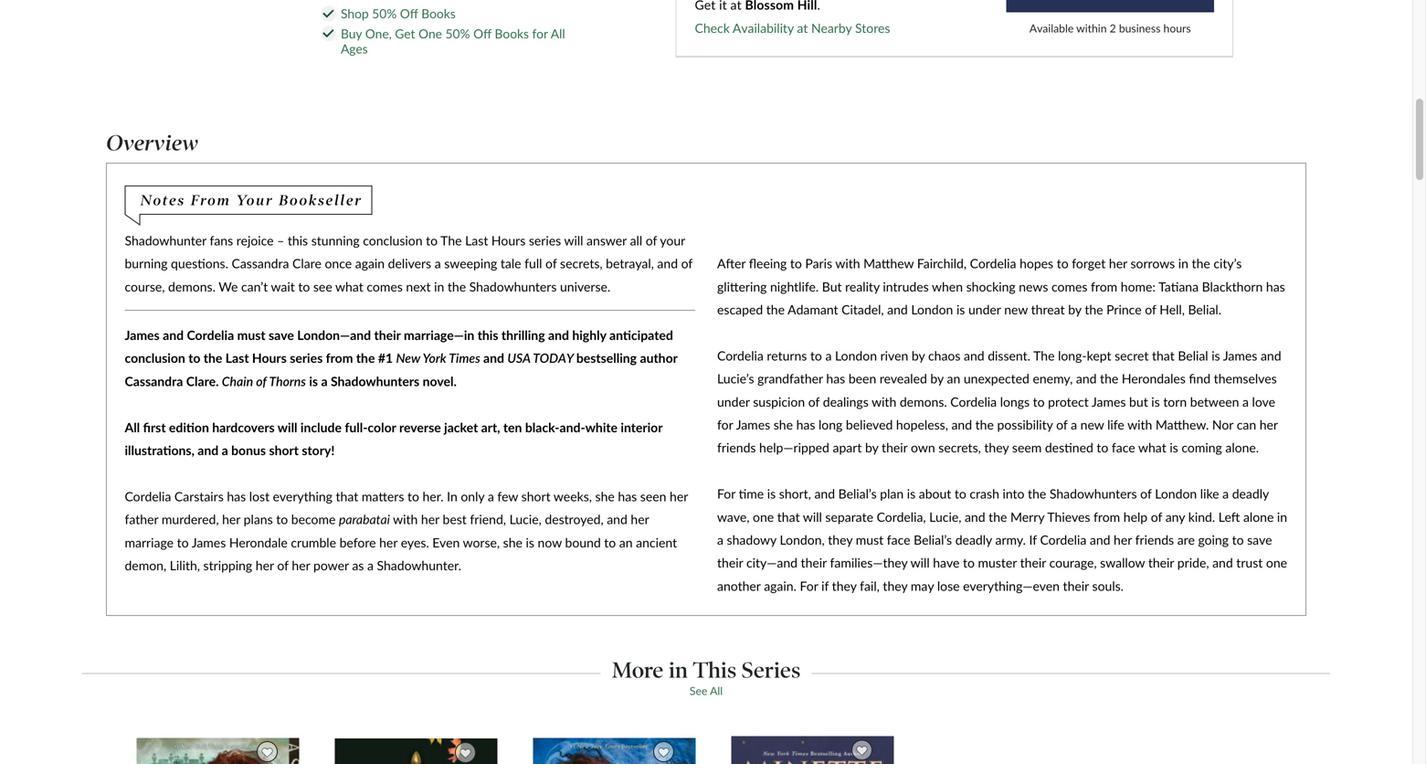 Task type: vqa. For each thing, say whether or not it's contained in the screenshot.
'toys' associated with Toys & Games link
no



Task type: locate. For each thing, give the bounding box(es) containing it.
blackthorn
[[1202, 279, 1263, 294]]

their left own
[[882, 440, 908, 455]]

their inside cordelia returns to a london riven by chaos and dissent. the long-kept secret that belial is james and lucie's grandfather has been revealed by an unexpected enemy, and the herondales find themselves under suspicion of dealings with demons. cordelia longs to protect james but is torn between a love for james she has long believed hopeless, and the possibility of a new life with matthew. nor can her friends help—ripped apart by their own secrets, they seem destined to face what is coming alone.
[[882, 440, 908, 455]]

0 vertical spatial shadowhunters
[[469, 279, 557, 294]]

lucie, down few
[[510, 511, 542, 527]]

0 vertical spatial books
[[422, 6, 456, 21]]

in inside after fleeing to paris with matthew fairchild, cordelia hopes to forget her sorrows in the city's glittering nightlife. but reality intrudes when shocking news comes from home: tatiana blackthorn has escaped the adamant citadel, and london is under new threat by the prince of hell, belial.
[[1179, 256, 1189, 271]]

new inside cordelia returns to a london riven by chaos and dissent. the long-kept secret that belial is james and lucie's grandfather has been revealed by an unexpected enemy, and the herondales find themselves under suspicion of dealings with demons. cordelia longs to protect james but is torn between a love for james she has long believed hopeless, and the possibility of a new life with matthew. nor can her friends help—ripped apart by their own secrets, they seem destined to face what is coming alone.
[[1081, 417, 1104, 432]]

deadly up alone
[[1233, 486, 1269, 501]]

last inside shadowhunter fans rejoice – this stunning conclusion to the last hours series will answer all of your burning questions. cassandra clare once again delivers a sweeping tale full of secrets, betrayal, and of course, demons. we can't wait to see what comes next in the shadowhunters universe.
[[465, 233, 488, 248]]

demon,
[[125, 557, 166, 573]]

1 horizontal spatial face
[[1112, 440, 1136, 455]]

1 horizontal spatial books
[[495, 26, 529, 41]]

to right have
[[963, 555, 975, 570]]

matthew.
[[1156, 417, 1209, 432]]

that inside cordelia returns to a london riven by chaos and dissent. the long-kept secret that belial is james and lucie's grandfather has been revealed by an unexpected enemy, and the herondales find themselves under suspicion of dealings with demons. cordelia longs to protect james but is torn between a love for james she has long believed hopeless, and the possibility of a new life with matthew. nor can her friends help—ripped apart by their own secrets, they seem destined to face what is coming alone.
[[1152, 348, 1175, 363]]

this right –
[[288, 233, 308, 248]]

must up families—they
[[856, 532, 884, 547]]

1 vertical spatial london
[[835, 348, 877, 363]]

with up reality
[[836, 256, 860, 271]]

to left paris
[[790, 256, 802, 271]]

an left ancient
[[619, 534, 633, 550]]

deadly up muster
[[956, 532, 992, 547]]

all inside more in this series see all
[[710, 684, 723, 697]]

0 horizontal spatial must
[[237, 327, 266, 343]]

lost
[[249, 488, 270, 504]]

of inside with her best friend, lucie, destroyed, and her marriage to james herondale crumble before her eyes. even worse, she is now bound to an ancient demon, lilith, stripping her of her power as a shadowhunter.
[[277, 557, 289, 573]]

that up parabatai on the bottom left of the page
[[336, 488, 359, 504]]

conclusion inside the james and cordelia must save london—and their marriage—in this thrilling and highly anticipated conclusion to the last hours series from the #1
[[125, 350, 185, 366]]

0 horizontal spatial shadowhunters
[[331, 373, 420, 389]]

this inside the james and cordelia must save london—and their marriage—in this thrilling and highly anticipated conclusion to the last hours series from the #1
[[478, 327, 499, 343]]

her right seen
[[670, 488, 688, 504]]

1 horizontal spatial all
[[551, 26, 565, 41]]

a inside with her best friend, lucie, destroyed, and her marriage to james herondale crumble before her eyes. even worse, she is now bound to an ancient demon, lilith, stripping her of her power as a shadowhunter.
[[367, 557, 374, 573]]

returns
[[767, 348, 807, 363]]

she inside with her best friend, lucie, destroyed, and her marriage to james herondale crumble before her eyes. even worse, she is now bound to an ancient demon, lilith, stripping her of her power as a shadowhunter.
[[503, 534, 523, 550]]

the up the enemy,
[[1034, 348, 1055, 363]]

comes inside after fleeing to paris with matthew fairchild, cordelia hopes to forget her sorrows in the city's glittering nightlife. but reality intrudes when shocking news comes from home: tatiana blackthorn has escaped the adamant citadel, and london is under new threat by the prince of hell, belial.
[[1052, 279, 1088, 294]]

going
[[1199, 532, 1229, 547]]

1 horizontal spatial shadowhunters
[[469, 279, 557, 294]]

available within 2 business hours
[[1030, 21, 1191, 35]]

0 vertical spatial this
[[288, 233, 308, 248]]

conclusion up "delivers"
[[363, 233, 423, 248]]

are
[[1178, 532, 1195, 547]]

a right "thorns"
[[321, 373, 328, 389]]

under inside after fleeing to paris with matthew fairchild, cordelia hopes to forget her sorrows in the city's glittering nightlife. but reality intrudes when shocking news comes from home: tatiana blackthorn has escaped the adamant citadel, and london is under new threat by the prince of hell, belial.
[[969, 302, 1001, 317]]

friends
[[717, 440, 756, 455], [1136, 532, 1175, 547]]

2 horizontal spatial all
[[710, 684, 723, 697]]

but
[[1130, 394, 1149, 409]]

art,
[[481, 419, 500, 435]]

best
[[443, 511, 467, 527]]

cassandra inside shadowhunter fans rejoice – this stunning conclusion to the last hours series will answer all of your burning questions. cassandra clare once again delivers a sweeping tale full of secrets, betrayal, and of course, demons. we can't wait to see what comes next in the shadowhunters universe.
[[232, 256, 289, 271]]

hours inside shadowhunter fans rejoice – this stunning conclusion to the last hours series will answer all of your burning questions. cassandra clare once again delivers a sweeping tale full of secrets, betrayal, and of course, demons. we can't wait to see what comes next in the shadowhunters universe.
[[492, 233, 526, 248]]

1 horizontal spatial under
[[969, 302, 1001, 317]]

shadowhunter
[[125, 233, 206, 248]]

james inside with her best friend, lucie, destroyed, and her marriage to james herondale crumble before her eyes. even worse, she is now bound to an ancient demon, lilith, stripping her of her power as a shadowhunter.
[[192, 534, 226, 550]]

1 horizontal spatial an
[[947, 371, 961, 386]]

0 horizontal spatial friends
[[717, 440, 756, 455]]

her inside for time is short, and belial's plan is about to crash into the shadowhunters of london like a deadly wave, one that will separate cordelia, lucie, and the merry thieves from help of any kind. left alone in a shadowy london, they must face belial's deadly army. if cordelia and her friends are going to save their city—and their families—they will have to muster their courage, swallow their pride, and trust one another again. for if they fail, they may lose everything—even their souls.
[[1114, 532, 1132, 547]]

0 horizontal spatial lucie,
[[510, 511, 542, 527]]

in inside for time is short, and belial's plan is about to crash into the shadowhunters of london like a deadly wave, one that will separate cordelia, lucie, and the merry thieves from help of any kind. left alone in a shadowy london, they must face belial's deadly army. if cordelia and her friends are going to save their city—and their families—they will have to muster their courage, swallow their pride, and trust one another again. for if they fail, they may lose everything—even their souls.
[[1278, 509, 1288, 524]]

is down when
[[957, 302, 965, 317]]

comes down forget
[[1052, 279, 1088, 294]]

jacket
[[444, 419, 478, 435]]

and right short,
[[815, 486, 835, 501]]

thorns
[[269, 373, 306, 389]]

0 horizontal spatial books
[[422, 6, 456, 21]]

an
[[947, 371, 961, 386], [619, 534, 633, 550]]

1 horizontal spatial cassandra
[[232, 256, 289, 271]]

shocking
[[967, 279, 1016, 294]]

that inside for time is short, and belial's plan is about to crash into the shadowhunters of london like a deadly wave, one that will separate cordelia, lucie, and the merry thieves from help of any kind. left alone in a shadowy london, they must face belial's deadly army. if cordelia and her friends are going to save their city—and their families—they will have to muster their courage, swallow their pride, and trust one another again. for if they fail, they may lose everything—even their souls.
[[778, 509, 800, 524]]

comes inside shadowhunter fans rejoice – this stunning conclusion to the last hours series will answer all of your burning questions. cassandra clare once again delivers a sweeping tale full of secrets, betrayal, and of course, demons. we can't wait to see what comes next in the shadowhunters universe.
[[367, 279, 403, 294]]

what inside shadowhunter fans rejoice – this stunning conclusion to the last hours series will answer all of your burning questions. cassandra clare once again delivers a sweeping tale full of secrets, betrayal, and of course, demons. we can't wait to see what comes next in the shadowhunters universe.
[[335, 279, 364, 294]]

face down life
[[1112, 440, 1136, 455]]

for time is short, and belial's plan is about to crash into the shadowhunters of london like a deadly wave, one that will separate cordelia, lucie, and the merry thieves from help of any kind. left alone in a shadowy london, they must face belial's deadly army. if cordelia and her friends are going to save their city—and their families—they will have to muster their courage, swallow their pride, and trust one another again. for if they fail, they may lose everything—even their souls.
[[717, 486, 1288, 593]]

after
[[717, 256, 746, 271]]

new inside after fleeing to paris with matthew fairchild, cordelia hopes to forget her sorrows in the city's glittering nightlife. but reality intrudes when shocking news comes from home: tatiana blackthorn has escaped the adamant citadel, and london is under new threat by the prince of hell, belial.
[[1005, 302, 1028, 317]]

coming
[[1182, 440, 1223, 455]]

with up eyes.
[[393, 511, 418, 527]]

1 vertical spatial for
[[800, 578, 818, 593]]

1 horizontal spatial this
[[478, 327, 499, 343]]

1 comes from the left
[[367, 279, 403, 294]]

for inside cordelia returns to a london riven by chaos and dissent. the long-kept secret that belial is james and lucie's grandfather has been revealed by an unexpected enemy, and the herondales find themselves under suspicion of dealings with demons. cordelia longs to protect james but is torn between a love for james she has long believed hopeless, and the possibility of a new life with matthew. nor can her friends help—ripped apart by their own secrets, they seem destined to face what is coming alone.
[[717, 417, 733, 432]]

with
[[836, 256, 860, 271], [872, 394, 897, 409], [1128, 417, 1153, 432], [393, 511, 418, 527]]

what inside cordelia returns to a london riven by chaos and dissent. the long-kept secret that belial is james and lucie's grandfather has been revealed by an unexpected enemy, and the herondales find themselves under suspicion of dealings with demons. cordelia longs to protect james but is torn between a love for james she has long believed hopeless, and the possibility of a new life with matthew. nor can her friends help—ripped apart by their own secrets, they seem destined to face what is coming alone.
[[1139, 440, 1167, 455]]

2 vertical spatial that
[[778, 509, 800, 524]]

a inside cordelia carstairs has lost everything that matters to her. in only a few short weeks, she has seen her father murdered, her plans to become
[[488, 488, 494, 504]]

1 horizontal spatial 50%
[[446, 26, 470, 41]]

in inside shadowhunter fans rejoice – this stunning conclusion to the last hours series will answer all of your burning questions. cassandra clare once again delivers a sweeping tale full of secrets, betrayal, and of course, demons. we can't wait to see what comes next in the shadowhunters universe.
[[434, 279, 444, 294]]

has inside after fleeing to paris with matthew fairchild, cordelia hopes to forget her sorrows in the city's glittering nightlife. but reality intrudes when shocking news comes from home: tatiana blackthorn has escaped the adamant citadel, and london is under new threat by the prince of hell, belial.
[[1267, 279, 1286, 294]]

her up swallow
[[1114, 532, 1132, 547]]

james
[[125, 327, 160, 343], [1224, 348, 1258, 363], [1092, 394, 1126, 409], [736, 417, 771, 432], [192, 534, 226, 550]]

0 horizontal spatial the
[[441, 233, 462, 248]]

0 vertical spatial series
[[529, 233, 561, 248]]

a inside all first edition hardcovers will include full-color reverse jacket art, ten black-and-white interior illustrations, and a bonus short story!
[[222, 442, 228, 458]]

lose
[[938, 578, 960, 593]]

tale
[[501, 256, 521, 271]]

alone.
[[1226, 440, 1259, 455]]

secrets, up universe.
[[560, 256, 603, 271]]

cordelia
[[970, 256, 1017, 271], [187, 327, 234, 343], [717, 348, 764, 363], [951, 394, 997, 409], [125, 488, 171, 504], [1040, 532, 1087, 547]]

0 vertical spatial hours
[[492, 233, 526, 248]]

own
[[911, 440, 936, 455]]

None submit
[[1007, 0, 1215, 12]]

london up been
[[835, 348, 877, 363]]

and inside all first edition hardcovers will include full-color reverse jacket art, ten black-and-white interior illustrations, and a bonus short story!
[[198, 442, 219, 458]]

and down going
[[1213, 555, 1234, 570]]

last up sweeping
[[465, 233, 488, 248]]

buy
[[341, 26, 362, 41]]

series
[[529, 233, 561, 248], [290, 350, 323, 366]]

chain of gold (barnes & noble deluxe exclusive) (last hours series #1) image
[[334, 738, 499, 764]]

muster
[[978, 555, 1017, 570]]

cordelia down unexpected
[[951, 394, 997, 409]]

0 vertical spatial what
[[335, 279, 364, 294]]

2 vertical spatial london
[[1155, 486, 1197, 501]]

series inside the james and cordelia must save london—and their marriage—in this thrilling and highly anticipated conclusion to the last hours series from the #1
[[290, 350, 323, 366]]

1 vertical spatial one
[[1267, 555, 1288, 570]]

0 horizontal spatial save
[[269, 327, 294, 343]]

the left possibility in the right bottom of the page
[[976, 417, 994, 432]]

0 horizontal spatial last
[[226, 350, 249, 366]]

from inside the james and cordelia must save london—and their marriage—in this thrilling and highly anticipated conclusion to the last hours series from the #1
[[326, 350, 353, 366]]

in
[[447, 488, 458, 504]]

0 vertical spatial off
[[400, 6, 418, 21]]

1 vertical spatial from
[[326, 350, 353, 366]]

to inside the james and cordelia must save london—and their marriage—in this thrilling and highly anticipated conclusion to the last hours series from the #1
[[188, 350, 201, 366]]

0 horizontal spatial belial's
[[839, 486, 877, 501]]

1 vertical spatial what
[[1139, 440, 1167, 455]]

1 horizontal spatial series
[[529, 233, 561, 248]]

1 horizontal spatial off
[[473, 26, 492, 41]]

her right "can"
[[1260, 417, 1278, 432]]

0 horizontal spatial demons.
[[168, 279, 216, 294]]

james down suspicion
[[736, 417, 771, 432]]

and up the themselves in the right of the page
[[1261, 348, 1282, 363]]

deadly
[[1233, 486, 1269, 501], [956, 532, 992, 547]]

demons. down the questions.
[[168, 279, 216, 294]]

and down "your"
[[657, 256, 678, 271]]

she inside cordelia carstairs has lost everything that matters to her. in only a few short weeks, she has seen her father murdered, her plans to become
[[595, 488, 615, 504]]

0 vertical spatial secrets,
[[560, 256, 603, 271]]

1 vertical spatial that
[[336, 488, 359, 504]]

0 vertical spatial new
[[1005, 302, 1028, 317]]

for up the wave,
[[717, 486, 736, 501]]

cassandra down rejoice on the top left
[[232, 256, 289, 271]]

cassandra up the "first"
[[125, 373, 183, 389]]

will left answer
[[564, 233, 584, 248]]

they inside cordelia returns to a london riven by chaos and dissent. the long-kept secret that belial is james and lucie's grandfather has been revealed by an unexpected enemy, and the herondales find themselves under suspicion of dealings with demons. cordelia longs to protect james but is torn between a love for james she has long believed hopeless, and the possibility of a new life with matthew. nor can her friends help—ripped apart by their own secrets, they seem destined to face what is coming alone.
[[985, 440, 1009, 455]]

save inside the james and cordelia must save london—and their marriage—in this thrilling and highly anticipated conclusion to the last hours series from the #1
[[269, 327, 294, 343]]

1 vertical spatial last
[[226, 350, 249, 366]]

0 horizontal spatial series
[[290, 350, 323, 366]]

1 vertical spatial deadly
[[956, 532, 992, 547]]

1 vertical spatial secrets,
[[939, 440, 981, 455]]

0 vertical spatial conclusion
[[363, 233, 423, 248]]

1 horizontal spatial she
[[595, 488, 615, 504]]

story!
[[302, 442, 335, 458]]

escaped
[[717, 302, 763, 317]]

1 vertical spatial short
[[522, 488, 551, 504]]

the
[[441, 233, 462, 248], [1034, 348, 1055, 363]]

save up "thorns"
[[269, 327, 294, 343]]

everything
[[273, 488, 333, 504]]

cordelia inside the james and cordelia must save london—and their marriage—in this thrilling and highly anticipated conclusion to the last hours series from the #1
[[187, 327, 234, 343]]

dissent.
[[988, 348, 1031, 363]]

they left seem on the bottom
[[985, 440, 1009, 455]]

and down course,
[[163, 327, 184, 343]]

james down 'murdered,'
[[192, 534, 226, 550]]

0 vertical spatial all
[[551, 26, 565, 41]]

and down kept
[[1076, 371, 1097, 386]]

left
[[1219, 509, 1241, 524]]

demons. inside cordelia returns to a london riven by chaos and dissent. the long-kept secret that belial is james and lucie's grandfather has been revealed by an unexpected enemy, and the herondales find themselves under suspicion of dealings with demons. cordelia longs to protect james but is torn between a love for james she has long believed hopeless, and the possibility of a new life with matthew. nor can her friends help—ripped apart by their own secrets, they seem destined to face what is coming alone.
[[900, 394, 947, 409]]

0 vertical spatial demons.
[[168, 279, 216, 294]]

0 horizontal spatial for
[[532, 26, 548, 41]]

carstairs
[[174, 488, 224, 504]]

0 horizontal spatial this
[[288, 233, 308, 248]]

last up 'chain'
[[226, 350, 249, 366]]

2 vertical spatial all
[[710, 684, 723, 697]]

with down but
[[1128, 417, 1153, 432]]

before
[[340, 534, 376, 550]]

1 horizontal spatial for
[[717, 417, 733, 432]]

0 vertical spatial short
[[269, 442, 299, 458]]

the up army.
[[989, 509, 1008, 524]]

unexpected
[[964, 371, 1030, 386]]

of left the "hell,"
[[1145, 302, 1157, 317]]

and inside with her best friend, lucie, destroyed, and her marriage to james herondale crumble before her eyes. even worse, she is now bound to an ancient demon, lilith, stripping her of her power as a shadowhunter.
[[607, 511, 628, 527]]

all
[[551, 26, 565, 41], [125, 419, 140, 435], [710, 684, 723, 697]]

2 horizontal spatial london
[[1155, 486, 1197, 501]]

souls.
[[1093, 578, 1124, 593]]

1 vertical spatial this
[[478, 327, 499, 343]]

james down course,
[[125, 327, 160, 343]]

that
[[1152, 348, 1175, 363], [336, 488, 359, 504], [778, 509, 800, 524]]

friends down 'help'
[[1136, 532, 1175, 547]]

her.
[[423, 488, 444, 504]]

belial.
[[1189, 302, 1222, 317]]

this
[[288, 233, 308, 248], [478, 327, 499, 343]]

0 vertical spatial that
[[1152, 348, 1175, 363]]

check image
[[323, 29, 334, 38]]

1 horizontal spatial must
[[856, 532, 884, 547]]

once
[[325, 256, 352, 271]]

she down suspicion
[[774, 417, 793, 432]]

by right threat on the right of page
[[1069, 302, 1082, 317]]

1 vertical spatial the
[[1034, 348, 1055, 363]]

for left if
[[800, 578, 818, 593]]

0 horizontal spatial comes
[[367, 279, 403, 294]]

comes
[[367, 279, 403, 294], [1052, 279, 1088, 294]]

1 vertical spatial all
[[125, 419, 140, 435]]

a right returns
[[826, 348, 832, 363]]

find
[[1189, 371, 1211, 386]]

1 horizontal spatial secrets,
[[939, 440, 981, 455]]

1 vertical spatial off
[[473, 26, 492, 41]]

short inside cordelia carstairs has lost everything that matters to her. in only a few short weeks, she has seen her father murdered, her plans to become
[[522, 488, 551, 504]]

can't
[[241, 279, 268, 294]]

save
[[269, 327, 294, 343], [1248, 532, 1273, 547]]

weeks,
[[554, 488, 592, 504]]

their up #1 at the left top of the page
[[374, 327, 401, 343]]

2 vertical spatial from
[[1094, 509, 1121, 524]]

0 horizontal spatial conclusion
[[125, 350, 185, 366]]

is right time on the bottom of page
[[767, 486, 776, 501]]

1 horizontal spatial hours
[[492, 233, 526, 248]]

0 vertical spatial she
[[774, 417, 793, 432]]

london inside cordelia returns to a london riven by chaos and dissent. the long-kept secret that belial is james and lucie's grandfather has been revealed by an unexpected enemy, and the herondales find themselves under suspicion of dealings with demons. cordelia longs to protect james but is torn between a love for james she has long believed hopeless, and the possibility of a new life with matthew. nor can her friends help—ripped apart by their own secrets, they seem destined to face what is coming alone.
[[835, 348, 877, 363]]

conclusion up the "first"
[[125, 350, 185, 366]]

may
[[911, 578, 934, 593]]

to up lilith,
[[177, 534, 189, 550]]

their up if
[[801, 555, 827, 570]]

0 horizontal spatial under
[[717, 394, 750, 409]]

must up 'chain'
[[237, 327, 266, 343]]

a left bonus
[[222, 442, 228, 458]]

1 vertical spatial books
[[495, 26, 529, 41]]

is left now
[[526, 534, 535, 550]]

shadowhunters inside for time is short, and belial's plan is about to crash into the shadowhunters of london like a deadly wave, one that will separate cordelia, lucie, and the merry thieves from help of any kind. left alone in a shadowy london, they must face belial's deadly army. if cordelia and her friends are going to save their city—and their families—they will have to muster their courage, swallow their pride, and trust one another again. for if they fail, they may lose everything—even their souls.
[[1050, 486, 1137, 501]]

0 horizontal spatial what
[[335, 279, 364, 294]]

0 vertical spatial must
[[237, 327, 266, 343]]

all first edition hardcovers will include full-color reverse jacket art, ten black-and-white interior illustrations, and a bonus short story!
[[125, 419, 663, 458]]

0 vertical spatial for
[[532, 26, 548, 41]]

and-
[[560, 419, 586, 435]]

1 horizontal spatial save
[[1248, 532, 1273, 547]]

revealed
[[880, 371, 927, 386]]

hours
[[492, 233, 526, 248], [252, 350, 287, 366]]

between
[[1191, 394, 1240, 409]]

army.
[[996, 532, 1026, 547]]

off
[[400, 6, 418, 21], [473, 26, 492, 41]]

will
[[564, 233, 584, 248], [278, 419, 298, 435], [803, 509, 822, 524], [911, 555, 930, 570]]

all
[[630, 233, 643, 248]]

lilith,
[[170, 557, 200, 573]]

their inside the james and cordelia must save london—and their marriage—in this thrilling and highly anticipated conclusion to the last hours series from the #1
[[374, 327, 401, 343]]

2 comes from the left
[[1052, 279, 1088, 294]]

london inside for time is short, and belial's plan is about to crash into the shadowhunters of london like a deadly wave, one that will separate cordelia, lucie, and the merry thieves from help of any kind. left alone in a shadowy london, they must face belial's deadly army. if cordelia and her friends are going to save their city—and their families—they will have to muster their courage, swallow their pride, and trust one another again. for if they fail, they may lose everything—even their souls.
[[1155, 486, 1197, 501]]

that down short,
[[778, 509, 800, 524]]

of down "your"
[[681, 256, 693, 271]]

prince
[[1107, 302, 1142, 317]]

james and cordelia must save london—and their marriage—in this thrilling and highly anticipated conclusion to the last hours series from the #1
[[125, 327, 673, 366]]

to up "delivers"
[[426, 233, 438, 248]]

1 vertical spatial she
[[595, 488, 615, 504]]

0 vertical spatial face
[[1112, 440, 1136, 455]]

shadowhunters up the "thieves"
[[1050, 486, 1137, 501]]

1 horizontal spatial comes
[[1052, 279, 1088, 294]]

with inside after fleeing to paris with matthew fairchild, cordelia hopes to forget her sorrows in the city's glittering nightlife. but reality intrudes when shocking news comes from home: tatiana blackthorn has escaped the adamant citadel, and london is under new threat by the prince of hell, belial.
[[836, 256, 860, 271]]

a left few
[[488, 488, 494, 504]]

0 horizontal spatial new
[[1005, 302, 1028, 317]]

from inside after fleeing to paris with matthew fairchild, cordelia hopes to forget her sorrows in the city's glittering nightlife. but reality intrudes when shocking news comes from home: tatiana blackthorn has escaped the adamant citadel, and london is under new threat by the prince of hell, belial.
[[1091, 279, 1118, 294]]

1 vertical spatial must
[[856, 532, 884, 547]]

separate
[[826, 509, 874, 524]]

short left story! at the bottom left of the page
[[269, 442, 299, 458]]

merry
[[1011, 509, 1045, 524]]

to right 'plans'
[[276, 511, 288, 527]]

of right 'chain'
[[256, 373, 267, 389]]

this inside shadowhunter fans rejoice – this stunning conclusion to the last hours series will answer all of your burning questions. cassandra clare once again delivers a sweeping tale full of secrets, betrayal, and of course, demons. we can't wait to see what comes next in the shadowhunters universe.
[[288, 233, 308, 248]]

nor
[[1213, 417, 1234, 432]]

0 vertical spatial last
[[465, 233, 488, 248]]

the down sweeping
[[448, 279, 466, 294]]

a right as
[[367, 557, 374, 573]]

of down herondale
[[277, 557, 289, 573]]

the inside shadowhunter fans rejoice – this stunning conclusion to the last hours series will answer all of your burning questions. cassandra clare once again delivers a sweeping tale full of secrets, betrayal, and of course, demons. we can't wait to see what comes next in the shadowhunters universe.
[[441, 233, 462, 248]]

pride,
[[1178, 555, 1210, 570]]

1 vertical spatial conclusion
[[125, 350, 185, 366]]

from left 'help'
[[1094, 509, 1121, 524]]

all inside buy one, get one 50% off books for all ages
[[551, 26, 565, 41]]

2 horizontal spatial she
[[774, 417, 793, 432]]

0 horizontal spatial cassandra
[[125, 373, 183, 389]]

0 vertical spatial 50%
[[372, 6, 397, 21]]

will inside all first edition hardcovers will include full-color reverse jacket art, ten black-and-white interior illustrations, and a bonus short story!
[[278, 419, 298, 435]]

chain
[[222, 373, 253, 389]]

cordelia down the "thieves"
[[1040, 532, 1087, 547]]

crash
[[970, 486, 1000, 501]]

series inside shadowhunter fans rejoice – this stunning conclusion to the last hours series will answer all of your burning questions. cassandra clare once again delivers a sweeping tale full of secrets, betrayal, and of course, demons. we can't wait to see what comes next in the shadowhunters universe.
[[529, 233, 561, 248]]

1 horizontal spatial lucie,
[[930, 509, 962, 524]]

0 horizontal spatial off
[[400, 6, 418, 21]]

1 horizontal spatial that
[[778, 509, 800, 524]]

the turn of midnight image
[[731, 735, 895, 764]]

availability
[[733, 20, 794, 36]]

adamant
[[788, 302, 839, 317]]

to
[[426, 233, 438, 248], [790, 256, 802, 271], [1057, 256, 1069, 271], [298, 279, 310, 294], [811, 348, 822, 363], [188, 350, 201, 366], [1033, 394, 1045, 409], [1097, 440, 1109, 455], [955, 486, 967, 501], [408, 488, 419, 504], [276, 511, 288, 527], [1233, 532, 1244, 547], [177, 534, 189, 550], [604, 534, 616, 550], [963, 555, 975, 570]]

she inside cordelia returns to a london riven by chaos and dissent. the long-kept secret that belial is james and lucie's grandfather has been revealed by an unexpected enemy, and the herondales find themselves under suspicion of dealings with demons. cordelia longs to protect james but is torn between a love for james she has long believed hopeless, and the possibility of a new life with matthew. nor can her friends help—ripped apart by their own secrets, they seem destined to face what is coming alone.
[[774, 417, 793, 432]]

in right alone
[[1278, 509, 1288, 524]]

1 vertical spatial new
[[1081, 417, 1104, 432]]

all inside all first edition hardcovers will include full-color reverse jacket art, ten black-and-white interior illustrations, and a bonus short story!
[[125, 419, 140, 435]]

secrets, inside shadowhunter fans rejoice – this stunning conclusion to the last hours series will answer all of your burning questions. cassandra clare once again delivers a sweeping tale full of secrets, betrayal, and of course, demons. we can't wait to see what comes next in the shadowhunters universe.
[[560, 256, 603, 271]]

chain of iron (last hours series #2) image
[[533, 737, 697, 764]]

cordelia inside cordelia carstairs has lost everything that matters to her. in only a few short weeks, she has seen her father murdered, her plans to become
[[125, 488, 171, 504]]

that up herondales
[[1152, 348, 1175, 363]]

save inside for time is short, and belial's plan is about to crash into the shadowhunters of london like a deadly wave, one that will separate cordelia, lucie, and the merry thieves from help of any kind. left alone in a shadowy london, they must face belial's deadly army. if cordelia and her friends are going to save their city—and their families—they will have to muster their courage, swallow their pride, and trust one another again. for if they fail, they may lose everything—even their souls.
[[1248, 532, 1273, 547]]

1 horizontal spatial deadly
[[1233, 486, 1269, 501]]

0 horizontal spatial secrets,
[[560, 256, 603, 271]]

see
[[690, 684, 708, 697]]

1 horizontal spatial demons.
[[900, 394, 947, 409]]

matthew
[[864, 256, 914, 271]]

even
[[433, 534, 460, 550]]

1 horizontal spatial london
[[911, 302, 954, 317]]

50%
[[372, 6, 397, 21], [446, 26, 470, 41]]

books up one
[[422, 6, 456, 21]]

1 horizontal spatial what
[[1139, 440, 1167, 455]]

0 vertical spatial from
[[1091, 279, 1118, 294]]

families—they
[[830, 555, 908, 570]]

friends inside for time is short, and belial's plan is about to crash into the shadowhunters of london like a deadly wave, one that will separate cordelia, lucie, and the merry thieves from help of any kind. left alone in a shadowy london, they must face belial's deadly army. if cordelia and her friends are going to save their city—and their families—they will have to muster their courage, swallow their pride, and trust one another again. for if they fail, they may lose everything—even their souls.
[[1136, 532, 1175, 547]]

cordelia up lucie's
[[717, 348, 764, 363]]

of right the all
[[646, 233, 657, 248]]

and right hopeless,
[[952, 417, 972, 432]]

1 vertical spatial 50%
[[446, 26, 470, 41]]

1 horizontal spatial short
[[522, 488, 551, 504]]

from down forget
[[1091, 279, 1118, 294]]

in inside more in this series see all
[[669, 657, 688, 684]]

1 horizontal spatial the
[[1034, 348, 1055, 363]]

in left this
[[669, 657, 688, 684]]

0 horizontal spatial london
[[835, 348, 877, 363]]

the up clare.
[[204, 350, 222, 366]]

will up london,
[[803, 509, 822, 524]]



Task type: describe. For each thing, give the bounding box(es) containing it.
with up the believed
[[872, 394, 897, 409]]

hopes
[[1020, 256, 1054, 271]]

thieves
[[1048, 509, 1091, 524]]

her left 'plans'
[[222, 511, 240, 527]]

to right going
[[1233, 532, 1244, 547]]

by down the believed
[[865, 440, 879, 455]]

betrayal,
[[606, 256, 654, 271]]

has left the long
[[797, 417, 816, 432]]

swallow
[[1101, 555, 1145, 570]]

face inside for time is short, and belial's plan is about to crash into the shadowhunters of london like a deadly wave, one that will separate cordelia, lucie, and the merry thieves from help of any kind. left alone in a shadowy london, they must face belial's deadly army. if cordelia and her friends are going to save their city—and their families—they will have to muster their courage, swallow their pride, and trust one another again. for if they fail, they may lose everything—even their souls.
[[887, 532, 911, 547]]

off inside buy one, get one 50% off books for all ages
[[473, 26, 492, 41]]

can
[[1237, 417, 1257, 432]]

cassandra inside bestselling author cassandra clare.
[[125, 373, 183, 389]]

of up 'help'
[[1141, 486, 1152, 501]]

hopeless,
[[896, 417, 949, 432]]

is inside after fleeing to paris with matthew fairchild, cordelia hopes to forget her sorrows in the city's glittering nightlife. but reality intrudes when shocking news comes from home: tatiana blackthorn has escaped the adamant citadel, and london is under new threat by the prince of hell, belial.
[[957, 302, 965, 317]]

belial
[[1178, 348, 1209, 363]]

they right fail,
[[883, 578, 908, 593]]

reality
[[845, 279, 880, 294]]

bestselling
[[577, 350, 637, 366]]

friends inside cordelia returns to a london riven by chaos and dissent. the long-kept secret that belial is james and lucie's grandfather has been revealed by an unexpected enemy, and the herondales find themselves under suspicion of dealings with demons. cordelia longs to protect james but is torn between a love for james she has long believed hopeless, and the possibility of a new life with matthew. nor can her friends help—ripped apart by their own secrets, they seem destined to face what is coming alone.
[[717, 440, 756, 455]]

to left her.
[[408, 488, 419, 504]]

london inside after fleeing to paris with matthew fairchild, cordelia hopes to forget her sorrows in the city's glittering nightlife. but reality intrudes when shocking news comes from home: tatiana blackthorn has escaped the adamant citadel, and london is under new threat by the prince of hell, belial.
[[911, 302, 954, 317]]

0 horizontal spatial one
[[753, 509, 774, 524]]

by down chaos
[[931, 371, 944, 386]]

books inside buy one, get one 50% off books for all ages
[[495, 26, 529, 41]]

news
[[1019, 279, 1049, 294]]

the down "nightlife."
[[767, 302, 785, 317]]

universe.
[[560, 279, 611, 294]]

enemy,
[[1033, 371, 1073, 386]]

more
[[612, 657, 664, 684]]

last inside the james and cordelia must save london—and their marriage—in this thrilling and highly anticipated conclusion to the last hours series from the #1
[[226, 350, 249, 366]]

shop
[[341, 6, 369, 21]]

their down courage,
[[1063, 578, 1089, 593]]

to down life
[[1097, 440, 1109, 455]]

rejoice
[[236, 233, 274, 248]]

overview
[[106, 130, 199, 156]]

include
[[301, 419, 342, 435]]

james inside the james and cordelia must save london—and their marriage—in this thrilling and highly anticipated conclusion to the last hours series from the #1
[[125, 327, 160, 343]]

life
[[1108, 417, 1125, 432]]

now
[[538, 534, 562, 550]]

white
[[586, 419, 618, 435]]

love
[[1253, 394, 1276, 409]]

her inside cordelia returns to a london riven by chaos and dissent. the long-kept secret that belial is james and lucie's grandfather has been revealed by an unexpected enemy, and the herondales find themselves under suspicion of dealings with demons. cordelia longs to protect james but is torn between a love for james she has long believed hopeless, and the possibility of a new life with matthew. nor can her friends help—ripped apart by their own secrets, they seem destined to face what is coming alone.
[[1260, 417, 1278, 432]]

of inside after fleeing to paris with matthew fairchild, cordelia hopes to forget her sorrows in the city's glittering nightlife. but reality intrudes when shocking news comes from home: tatiana blackthorn has escaped the adamant citadel, and london is under new threat by the prince of hell, belial.
[[1145, 302, 1157, 317]]

to left crash
[[955, 486, 967, 501]]

check availability at nearby stores link
[[695, 20, 891, 36]]

is right the belial
[[1212, 348, 1221, 363]]

sorrows
[[1131, 256, 1176, 271]]

when
[[932, 279, 963, 294]]

destroyed,
[[545, 511, 604, 527]]

interior
[[621, 419, 663, 435]]

that inside cordelia carstairs has lost everything that matters to her. in only a few short weeks, she has seen her father murdered, her plans to become
[[336, 488, 359, 504]]

full
[[525, 256, 542, 271]]

another
[[717, 578, 761, 593]]

into
[[1003, 486, 1025, 501]]

next
[[406, 279, 431, 294]]

their left pride,
[[1149, 555, 1175, 570]]

alone
[[1244, 509, 1274, 524]]

but
[[822, 279, 842, 294]]

we
[[219, 279, 238, 294]]

from inside for time is short, and belial's plan is about to crash into the shadowhunters of london like a deadly wave, one that will separate cordelia, lucie, and the merry thieves from help of any kind. left alone in a shadowy london, they must face belial's deadly army. if cordelia and her friends are going to save their city—and their families—they will have to muster their courage, swallow their pride, and trust one another again. for if they fail, they may lose everything—even their souls.
[[1094, 509, 1121, 524]]

check image
[[323, 10, 334, 18]]

under inside cordelia returns to a london riven by chaos and dissent. the long-kept secret that belial is james and lucie's grandfather has been revealed by an unexpected enemy, and the herondales find themselves under suspicion of dealings with demons. cordelia longs to protect james but is torn between a love for james she has long believed hopeless, and the possibility of a new life with matthew. nor can her friends help—ripped apart by their own secrets, they seem destined to face what is coming alone.
[[717, 394, 750, 409]]

a inside shadowhunter fans rejoice – this stunning conclusion to the last hours series will answer all of your burning questions. cassandra clare once again delivers a sweeping tale full of secrets, betrayal, and of course, demons. we can't wait to see what comes next in the shadowhunters universe.
[[435, 256, 441, 271]]

york
[[423, 350, 446, 366]]

the left prince
[[1085, 302, 1104, 317]]

and right chaos
[[964, 348, 985, 363]]

the left #1 at the left top of the page
[[356, 350, 375, 366]]

notes from your bookseller
[[140, 191, 363, 209]]

full-
[[345, 419, 368, 435]]

her down her.
[[421, 511, 440, 527]]

with inside with her best friend, lucie, destroyed, and her marriage to james herondale crumble before her eyes. even worse, she is now bound to an ancient demon, lilith, stripping her of her power as a shadowhunter.
[[393, 511, 418, 527]]

james up life
[[1092, 394, 1126, 409]]

again.
[[764, 578, 797, 593]]

by right riven
[[912, 348, 925, 363]]

demons. inside shadowhunter fans rejoice – this stunning conclusion to the last hours series will answer all of your burning questions. cassandra clare once again delivers a sweeping tale full of secrets, betrayal, and of course, demons. we can't wait to see what comes next in the shadowhunters universe.
[[168, 279, 216, 294]]

her down herondale
[[256, 557, 274, 573]]

and left "usa"
[[483, 350, 504, 366]]

of left any
[[1151, 509, 1163, 524]]

notes
[[140, 191, 186, 209]]

an inside with her best friend, lucie, destroyed, and her marriage to james herondale crumble before her eyes. even worse, she is now bound to an ancient demon, lilith, stripping her of her power as a shadowhunter.
[[619, 534, 633, 550]]

has left seen
[[618, 488, 637, 504]]

and inside after fleeing to paris with matthew fairchild, cordelia hopes to forget her sorrows in the city's glittering nightlife. but reality intrudes when shocking news comes from home: tatiana blackthorn has escaped the adamant citadel, and london is under new threat by the prince of hell, belial.
[[888, 302, 908, 317]]

with her best friend, lucie, destroyed, and her marriage to james herondale crumble before her eyes. even worse, she is now bound to an ancient demon, lilith, stripping her of her power as a shadowhunter.
[[125, 511, 677, 573]]

business hours
[[1119, 21, 1191, 35]]

they right if
[[832, 578, 857, 593]]

your
[[236, 191, 274, 209]]

her down crumble at the left of the page
[[292, 557, 310, 573]]

marriage
[[125, 534, 174, 550]]

their up another in the bottom of the page
[[717, 555, 743, 570]]

more in this series section
[[82, 652, 1331, 684]]

fairchild,
[[917, 256, 967, 271]]

conclusion inside shadowhunter fans rejoice – this stunning conclusion to the last hours series will answer all of your burning questions. cassandra clare once again delivers a sweeping tale full of secrets, betrayal, and of course, demons. we can't wait to see what comes next in the shadowhunters universe.
[[363, 233, 423, 248]]

a right like
[[1223, 486, 1229, 501]]

0 horizontal spatial 50%
[[372, 6, 397, 21]]

to right hopes
[[1057, 256, 1069, 271]]

of right full
[[546, 256, 557, 271]]

shop 50% off books
[[341, 6, 456, 21]]

will up may
[[911, 555, 930, 570]]

black-
[[525, 419, 560, 435]]

lucie, inside with her best friend, lucie, destroyed, and her marriage to james herondale crumble before her eyes. even worse, she is now bound to an ancient demon, lilith, stripping her of her power as a shadowhunter.
[[510, 511, 542, 527]]

must inside for time is short, and belial's plan is about to crash into the shadowhunters of london like a deadly wave, one that will separate cordelia, lucie, and the merry thieves from help of any kind. left alone in a shadowy london, they must face belial's deadly army. if cordelia and her friends are going to save their city—and their families—they will have to muster their courage, swallow their pride, and trust one another again. for if they fail, they may lose everything—even their souls.
[[856, 532, 884, 547]]

the down kept
[[1100, 371, 1119, 386]]

2
[[1110, 21, 1117, 35]]

have
[[933, 555, 960, 570]]

cordelia carstairs has lost everything that matters to her. in only a few short weeks, she has seen her father murdered, her plans to become
[[125, 488, 688, 527]]

a left love
[[1243, 394, 1249, 409]]

their down if
[[1021, 555, 1046, 570]]

1 horizontal spatial for
[[800, 578, 818, 593]]

1 horizontal spatial one
[[1267, 555, 1288, 570]]

face inside cordelia returns to a london riven by chaos and dissent. the long-kept secret that belial is james and lucie's grandfather has been revealed by an unexpected enemy, and the herondales find themselves under suspicion of dealings with demons. cordelia longs to protect james but is torn between a love for james she has long believed hopeless, and the possibility of a new life with matthew. nor can her friends help—ripped apart by their own secrets, they seem destined to face what is coming alone.
[[1112, 440, 1136, 455]]

the left city's
[[1192, 256, 1211, 271]]

1 vertical spatial shadowhunters
[[331, 373, 420, 389]]

bestselling author cassandra clare.
[[125, 350, 678, 389]]

wave,
[[717, 509, 750, 524]]

fleeing
[[749, 256, 787, 271]]

fail,
[[860, 578, 880, 593]]

few
[[498, 488, 518, 504]]

within
[[1077, 21, 1107, 35]]

a up 'destined'
[[1071, 417, 1078, 432]]

like
[[1201, 486, 1220, 501]]

help
[[1124, 509, 1148, 524]]

by inside after fleeing to paris with matthew fairchild, cordelia hopes to forget her sorrows in the city's glittering nightlife. but reality intrudes when shocking news comes from home: tatiana blackthorn has escaped the adamant citadel, and london is under new threat by the prince of hell, belial.
[[1069, 302, 1082, 317]]

only
[[461, 488, 485, 504]]

and up swallow
[[1090, 532, 1111, 547]]

the right into
[[1028, 486, 1047, 501]]

hours inside the james and cordelia must save london—and their marriage—in this thrilling and highly anticipated conclusion to the last hours series from the #1
[[252, 350, 287, 366]]

sweeping
[[444, 256, 497, 271]]

shadowhunters inside shadowhunter fans rejoice – this stunning conclusion to the last hours series will answer all of your burning questions. cassandra clare once again delivers a sweeping tale full of secrets, betrayal, and of course, demons. we can't wait to see what comes next in the shadowhunters universe.
[[469, 279, 557, 294]]

will inside shadowhunter fans rejoice – this stunning conclusion to the last hours series will answer all of your burning questions. cassandra clare once again delivers a sweeping tale full of secrets, betrayal, and of course, demons. we can't wait to see what comes next in the shadowhunters universe.
[[564, 233, 584, 248]]

buy one, get one 50% off books for all ages
[[341, 26, 565, 56]]

murdered,
[[162, 511, 219, 527]]

chain of gold (last hours series #1) image
[[136, 737, 300, 764]]

intrudes
[[883, 279, 929, 294]]

the inside shadowhunter fans rejoice – this stunning conclusion to the last hours series will answer all of your burning questions. cassandra clare once again delivers a sweeping tale full of secrets, betrayal, and of course, demons. we can't wait to see what comes next in the shadowhunters universe.
[[448, 279, 466, 294]]

the inside cordelia returns to a london riven by chaos and dissent. the long-kept secret that belial is james and lucie's grandfather has been revealed by an unexpected enemy, and the herondales find themselves under suspicion of dealings with demons. cordelia longs to protect james but is torn between a love for james she has long believed hopeless, and the possibility of a new life with matthew. nor can her friends help—ripped apart by their own secrets, they seem destined to face what is coming alone.
[[1034, 348, 1055, 363]]

her down seen
[[631, 511, 649, 527]]

her inside after fleeing to paris with matthew fairchild, cordelia hopes to forget her sorrows in the city's glittering nightlife. but reality intrudes when shocking news comes from home: tatiana blackthorn has escaped the adamant citadel, and london is under new threat by the prince of hell, belial.
[[1109, 256, 1128, 271]]

is inside with her best friend, lucie, destroyed, and her marriage to james herondale crumble before her eyes. even worse, she is now bound to an ancient demon, lilith, stripping her of her power as a shadowhunter.
[[526, 534, 535, 550]]

one
[[419, 26, 442, 41]]

grandfather
[[758, 371, 823, 386]]

to right bound
[[604, 534, 616, 550]]

must inside the james and cordelia must save london—and their marriage—in this thrilling and highly anticipated conclusion to the last hours series from the #1
[[237, 327, 266, 343]]

course,
[[125, 279, 165, 294]]

1 vertical spatial belial's
[[914, 532, 952, 547]]

nightlife.
[[770, 279, 819, 294]]

0 vertical spatial belial's
[[839, 486, 877, 501]]

help—ripped
[[760, 440, 830, 455]]

series
[[742, 657, 801, 684]]

is right "thorns"
[[309, 373, 318, 389]]

for inside buy one, get one 50% off books for all ages
[[532, 26, 548, 41]]

is right but
[[1152, 394, 1160, 409]]

fans
[[210, 233, 233, 248]]

to left 'see'
[[298, 279, 310, 294]]

after fleeing to paris with matthew fairchild, cordelia hopes to forget her sorrows in the city's glittering nightlife. but reality intrudes when shocking news comes from home: tatiana blackthorn has escaped the adamant citadel, and london is under new threat by the prince of hell, belial.
[[717, 256, 1286, 317]]

secrets, inside cordelia returns to a london riven by chaos and dissent. the long-kept secret that belial is james and lucie's grandfather has been revealed by an unexpected enemy, and the herondales find themselves under suspicion of dealings with demons. cordelia longs to protect james but is torn between a love for james she has long believed hopeless, and the possibility of a new life with matthew. nor can her friends help—ripped apart by their own secrets, they seem destined to face what is coming alone.
[[939, 440, 981, 455]]

thrilling
[[502, 327, 545, 343]]

is right plan
[[907, 486, 916, 501]]

a down the wave,
[[717, 532, 724, 547]]

nearby stores
[[812, 20, 891, 36]]

clare
[[292, 256, 322, 271]]

and inside shadowhunter fans rejoice – this stunning conclusion to the last hours series will answer all of your burning questions. cassandra clare once again delivers a sweeping tale full of secrets, betrayal, and of course, demons. we can't wait to see what comes next in the shadowhunters universe.
[[657, 256, 678, 271]]

stripping
[[203, 557, 252, 573]]

to right returns
[[811, 348, 822, 363]]

reverse
[[399, 419, 441, 435]]

to right the longs at the right of page
[[1033, 394, 1045, 409]]

tatiana
[[1159, 279, 1199, 294]]

edition
[[169, 419, 209, 435]]

has up dealings
[[827, 371, 846, 386]]

0 horizontal spatial for
[[717, 486, 736, 501]]

first
[[143, 419, 166, 435]]

has left lost at the bottom left of page
[[227, 488, 246, 504]]

cordelia inside after fleeing to paris with matthew fairchild, cordelia hopes to forget her sorrows in the city's glittering nightlife. but reality intrudes when shocking news comes from home: tatiana blackthorn has escaped the adamant citadel, and london is under new threat by the prince of hell, belial.
[[970, 256, 1017, 271]]

0 vertical spatial deadly
[[1233, 486, 1269, 501]]

james up the themselves in the right of the page
[[1224, 348, 1258, 363]]

and up today
[[548, 327, 569, 343]]

her left eyes.
[[379, 534, 398, 550]]

cordelia returns to a london riven by chaos and dissent. the long-kept secret that belial is james and lucie's grandfather has been revealed by an unexpected enemy, and the herondales find themselves under suspicion of dealings with demons. cordelia longs to protect james but is torn between a love for james she has long believed hopeless, and the possibility of a new life with matthew. nor can her friends help—ripped apart by their own secrets, they seem destined to face what is coming alone.
[[717, 348, 1282, 455]]

is down matthew.
[[1170, 440, 1179, 455]]

ancient
[[636, 534, 677, 550]]

citadel,
[[842, 302, 884, 317]]

of down protect
[[1057, 417, 1068, 432]]

forget
[[1072, 256, 1106, 271]]

cordelia inside for time is short, and belial's plan is about to crash into the shadowhunters of london like a deadly wave, one that will separate cordelia, lucie, and the merry thieves from help of any kind. left alone in a shadowy london, they must face belial's deadly army. if cordelia and her friends are going to save their city—and their families—they will have to muster their courage, swallow their pride, and trust one another again. for if they fail, they may lose everything—even their souls.
[[1040, 532, 1087, 547]]

longs
[[1000, 394, 1030, 409]]

lucie, inside for time is short, and belial's plan is about to crash into the shadowhunters of london like a deadly wave, one that will separate cordelia, lucie, and the merry thieves from help of any kind. left alone in a shadowy london, they must face belial's deadly army. if cordelia and her friends are going to save their city—and their families—they will have to muster their courage, swallow their pride, and trust one another again. for if they fail, they may lose everything—even their souls.
[[930, 509, 962, 524]]

and down crash
[[965, 509, 986, 524]]

50% inside buy one, get one 50% off books for all ages
[[446, 26, 470, 41]]

father
[[125, 511, 158, 527]]

chaos
[[929, 348, 961, 363]]

an inside cordelia returns to a london riven by chaos and dissent. the long-kept secret that belial is james and lucie's grandfather has been revealed by an unexpected enemy, and the herondales find themselves under suspicion of dealings with demons. cordelia longs to protect james but is torn between a love for james she has long believed hopeless, and the possibility of a new life with matthew. nor can her friends help—ripped apart by their own secrets, they seem destined to face what is coming alone.
[[947, 371, 961, 386]]

courage,
[[1050, 555, 1097, 570]]

of up the long
[[809, 394, 820, 409]]

short inside all first edition hardcovers will include full-color reverse jacket art, ten black-and-white interior illustrations, and a bonus short story!
[[269, 442, 299, 458]]

they down separate
[[828, 532, 853, 547]]



